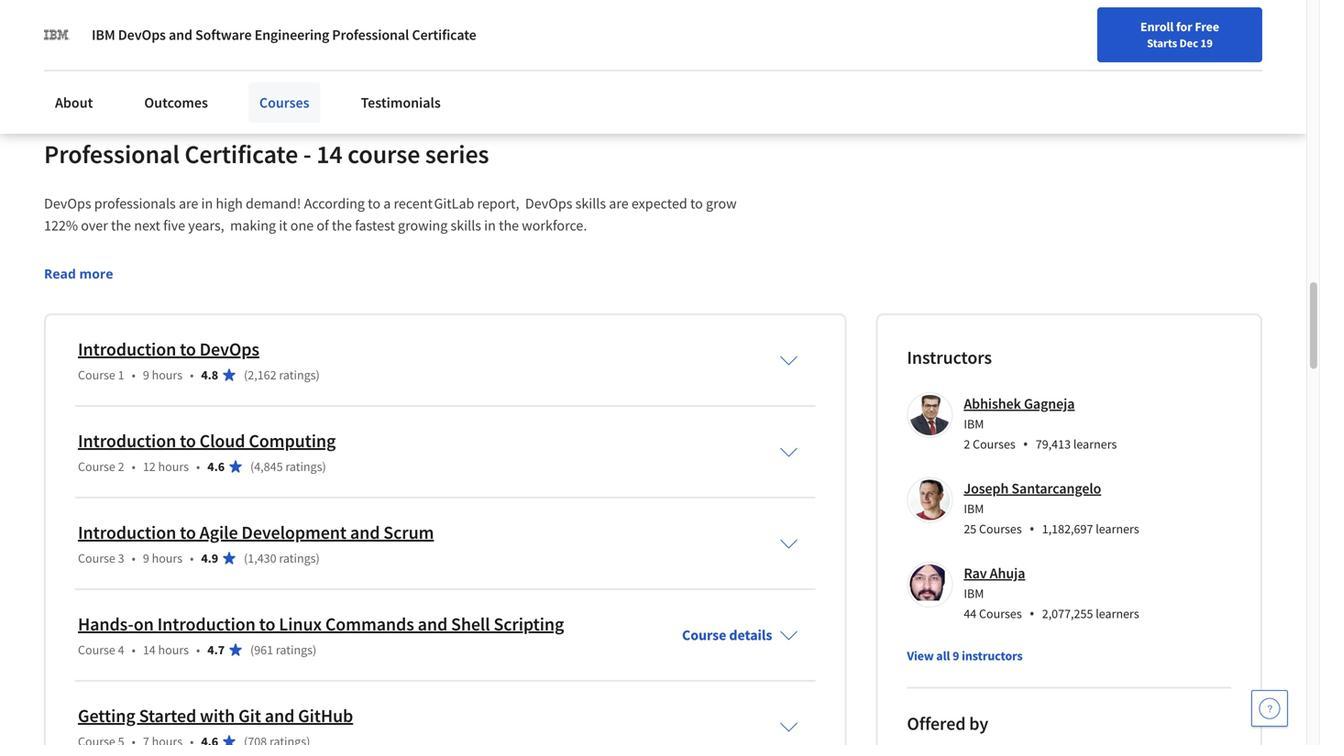 Task type: vqa. For each thing, say whether or not it's contained in the screenshot.


Task type: describe. For each thing, give the bounding box(es) containing it.
introduction for introduction to cloud computing
[[78, 430, 176, 453]]

( 961 ratings )
[[250, 642, 317, 659]]

hours for agile
[[152, 550, 183, 567]]

ratings for cloud
[[286, 459, 322, 475]]

1 vertical spatial 2
[[118, 459, 124, 475]]

( for devops
[[244, 367, 248, 383]]

4,845
[[254, 459, 283, 475]]

• right 4
[[132, 642, 136, 659]]

performance
[[296, 24, 375, 42]]

14 for hours
[[143, 642, 156, 659]]

course 3 • 9 hours •
[[78, 550, 194, 567]]

free
[[1196, 18, 1220, 35]]

view all 9 instructors button
[[907, 647, 1023, 665]]

hours for devops
[[152, 367, 183, 383]]

rav
[[964, 565, 988, 583]]

more
[[79, 265, 113, 282]]

course
[[348, 138, 420, 170]]

devops right share
[[118, 26, 166, 44]]

14 for course
[[317, 138, 343, 170]]

course for introduction to cloud computing
[[78, 459, 115, 475]]

• right 1 on the left of the page
[[132, 367, 136, 383]]

joseph santarcangelo ibm 25 courses • 1,182,697 learners
[[964, 480, 1140, 539]]

expected
[[632, 194, 688, 213]]

( 1,430 ratings )
[[244, 550, 320, 567]]

2 the from the left
[[332, 216, 352, 235]]

0 vertical spatial in
[[251, 24, 262, 42]]

course 1 • 9 hours •
[[78, 367, 194, 383]]

1
[[118, 367, 124, 383]]

scrum
[[384, 521, 434, 544]]

course 4 • 14 hours •
[[78, 642, 200, 659]]

getting started with git and github link
[[78, 705, 353, 728]]

to left the cloud
[[180, 430, 196, 453]]

( for agile
[[244, 550, 248, 567]]

about
[[55, 94, 93, 112]]

1 vertical spatial skills
[[451, 216, 482, 235]]

course for introduction to devops
[[78, 367, 115, 383]]

1,182,697
[[1043, 521, 1094, 537]]

gagneja
[[1025, 395, 1075, 413]]

fastest
[[355, 216, 395, 235]]

engineering
[[255, 26, 329, 44]]

view all 9 instructors
[[907, 648, 1023, 665]]

details
[[730, 626, 773, 645]]

) for development
[[316, 550, 320, 567]]

hours for introduction
[[158, 642, 189, 659]]

) right "2,162"
[[316, 367, 320, 383]]

ahuja
[[990, 565, 1026, 583]]

1 are from the left
[[179, 194, 198, 213]]

4
[[118, 642, 124, 659]]

making
[[230, 216, 276, 235]]

media
[[182, 24, 221, 42]]

social
[[144, 24, 180, 42]]

according
[[304, 194, 365, 213]]

4.9
[[201, 550, 218, 567]]

introduction to devops
[[78, 338, 260, 361]]

it inside devops professionals are in high demand! according to a recent gitlab report,  devops skills are expected to grow 122% over the next five years,  making it one of the fastest growing skills in the workforce.
[[279, 216, 288, 235]]

view
[[907, 648, 934, 665]]

course details button
[[668, 601, 813, 671]]

scripting
[[494, 613, 564, 636]]

introduction to agile development and scrum
[[78, 521, 434, 544]]

9 inside button
[[953, 648, 960, 665]]

9 for agile
[[143, 550, 149, 567]]

devops up workforce.
[[526, 194, 573, 213]]

instructors
[[962, 648, 1023, 665]]

1 horizontal spatial professional
[[332, 26, 409, 44]]

3 the from the left
[[499, 216, 519, 235]]

outcomes
[[144, 94, 208, 112]]

cloud
[[200, 430, 245, 453]]

one
[[291, 216, 314, 235]]

ibm image
[[44, 22, 70, 48]]

starts
[[1148, 36, 1178, 50]]

1,430
[[248, 550, 277, 567]]

ibm devops and software engineering professional certificate
[[92, 26, 477, 44]]

to left grow
[[691, 194, 703, 213]]

offered
[[907, 713, 966, 736]]

( 2,162 ratings )
[[244, 367, 320, 383]]

recent gitlab
[[394, 194, 475, 213]]

• inside joseph santarcangelo ibm 25 courses • 1,182,697 learners
[[1030, 519, 1035, 539]]

offered by
[[907, 713, 989, 736]]

• inside abhishek gagneja ibm 2 courses • 79,413 learners
[[1023, 434, 1029, 454]]

coursera career certificate image
[[916, 0, 1222, 98]]

by
[[970, 713, 989, 736]]

learners for gagneja
[[1074, 436, 1118, 453]]

joseph santarcangelo image
[[910, 480, 951, 521]]

2,077,255
[[1043, 606, 1094, 622]]

rav ahuja link
[[964, 565, 1026, 583]]

0 horizontal spatial it
[[114, 24, 122, 42]]

started
[[139, 705, 196, 728]]

report,
[[477, 194, 520, 213]]

introduction for introduction to agile development and scrum
[[78, 521, 176, 544]]

getting started with git and github
[[78, 705, 353, 728]]

25
[[964, 521, 977, 537]]

workforce.
[[522, 216, 587, 235]]

• inside rav ahuja ibm 44 courses • 2,077,255 learners
[[1030, 604, 1035, 624]]

your
[[265, 24, 293, 42]]

professionals
[[94, 194, 176, 213]]

ratings for introduction
[[276, 642, 313, 659]]

1 the from the left
[[111, 216, 131, 235]]

0 horizontal spatial in
[[201, 194, 213, 213]]

2 are from the left
[[609, 194, 629, 213]]

devops professionals are in high demand! according to a recent gitlab report,  devops skills are expected to grow 122% over the next five years,  making it one of the fastest growing skills in the workforce.
[[44, 194, 740, 235]]

• right 3
[[132, 550, 136, 567]]

dec
[[1180, 36, 1199, 50]]

1 horizontal spatial skills
[[576, 194, 606, 213]]

rav ahuja ibm 44 courses • 2,077,255 learners
[[964, 565, 1140, 624]]

course for introduction to agile development and scrum
[[78, 550, 115, 567]]

coursera image
[[22, 15, 139, 44]]

with
[[200, 705, 235, 728]]

professional certificate - 14 course series
[[44, 138, 489, 170]]

testimonials
[[361, 94, 441, 112]]

shell
[[451, 613, 490, 636]]

• left 4.8
[[190, 367, 194, 383]]

to left "a" on the left
[[368, 194, 381, 213]]

to up 961
[[259, 613, 276, 636]]

to up course 1 • 9 hours •
[[180, 338, 196, 361]]

instructors
[[907, 346, 992, 369]]

) for to
[[313, 642, 317, 659]]

learners for santarcangelo
[[1096, 521, 1140, 537]]

4.8
[[201, 367, 218, 383]]

hands-on introduction to linux commands and shell scripting link
[[78, 613, 564, 636]]

read more button
[[44, 264, 113, 283]]



Task type: locate. For each thing, give the bounding box(es) containing it.
professional up professionals
[[44, 138, 180, 170]]

12
[[143, 459, 156, 475]]

2 down the abhishek
[[964, 436, 971, 453]]

review
[[378, 24, 418, 42]]

hours down introduction to devops
[[152, 367, 183, 383]]

on up course 4 • 14 hours •
[[134, 613, 154, 636]]

hours right 12
[[158, 459, 189, 475]]

growing
[[398, 216, 448, 235]]

0 vertical spatial learners
[[1074, 436, 1118, 453]]

ratings down linux
[[276, 642, 313, 659]]

44
[[964, 606, 977, 622]]

in
[[251, 24, 262, 42], [201, 194, 213, 213], [484, 216, 496, 235]]

introduction up 4.7
[[157, 613, 256, 636]]

are left expected
[[609, 194, 629, 213]]

1 vertical spatial in
[[201, 194, 213, 213]]

enroll for free starts dec 19
[[1141, 18, 1220, 50]]

course left 12
[[78, 459, 115, 475]]

next
[[134, 216, 160, 235]]

learners right 1,182,697
[[1096, 521, 1140, 537]]

share it on social media and in your performance review
[[75, 24, 418, 42]]

ratings for devops
[[279, 367, 316, 383]]

menu item
[[976, 18, 1094, 78]]

9 for devops
[[143, 367, 149, 383]]

0 horizontal spatial 2
[[118, 459, 124, 475]]

read
[[44, 265, 76, 282]]

on left social
[[125, 24, 141, 42]]

19
[[1201, 36, 1213, 50]]

read more
[[44, 265, 113, 282]]

course left 4
[[78, 642, 115, 659]]

• left 1,182,697
[[1030, 519, 1035, 539]]

2
[[964, 436, 971, 453], [118, 459, 124, 475]]

ibm inside joseph santarcangelo ibm 25 courses • 1,182,697 learners
[[964, 501, 985, 517]]

abhishek gagneja image
[[910, 395, 951, 436]]

learners right the '79,413'
[[1074, 436, 1118, 453]]

and
[[224, 24, 248, 42], [169, 26, 193, 44], [350, 521, 380, 544], [418, 613, 448, 636], [265, 705, 295, 728]]

1 horizontal spatial in
[[251, 24, 262, 42]]

learners inside abhishek gagneja ibm 2 courses • 79,413 learners
[[1074, 436, 1118, 453]]

4.6
[[208, 459, 225, 475]]

2 inside abhishek gagneja ibm 2 courses • 79,413 learners
[[964, 436, 971, 453]]

five
[[163, 216, 185, 235]]

hours left 4.7
[[158, 642, 189, 659]]

courses for abhishek
[[973, 436, 1016, 453]]

9
[[143, 367, 149, 383], [143, 550, 149, 567], [953, 648, 960, 665]]

hours
[[152, 367, 183, 383], [158, 459, 189, 475], [152, 550, 183, 567], [158, 642, 189, 659]]

ibm right ibm icon
[[92, 26, 115, 44]]

( 4,845 ratings )
[[250, 459, 326, 475]]

help center image
[[1259, 698, 1281, 720]]

courses for joseph
[[980, 521, 1023, 537]]

0 vertical spatial 14
[[317, 138, 343, 170]]

courses up the professional certificate - 14 course series
[[259, 94, 310, 112]]

course left details
[[682, 626, 727, 645]]

ibm inside rav ahuja ibm 44 courses • 2,077,255 learners
[[964, 586, 985, 602]]

79,413
[[1036, 436, 1071, 453]]

ratings
[[279, 367, 316, 383], [286, 459, 322, 475], [279, 550, 316, 567], [276, 642, 313, 659]]

courses inside courses link
[[259, 94, 310, 112]]

to left agile
[[180, 521, 196, 544]]

( for introduction
[[250, 642, 254, 659]]

linux
[[279, 613, 322, 636]]

commands
[[326, 613, 414, 636]]

1 horizontal spatial 14
[[317, 138, 343, 170]]

0 horizontal spatial certificate
[[185, 138, 298, 170]]

introduction
[[78, 338, 176, 361], [78, 430, 176, 453], [78, 521, 176, 544], [157, 613, 256, 636]]

•
[[132, 367, 136, 383], [190, 367, 194, 383], [1023, 434, 1029, 454], [132, 459, 136, 475], [196, 459, 200, 475], [1030, 519, 1035, 539], [132, 550, 136, 567], [190, 550, 194, 567], [1030, 604, 1035, 624], [132, 642, 136, 659], [196, 642, 200, 659]]

learners for ahuja
[[1096, 606, 1140, 622]]

devops up 122%
[[44, 194, 91, 213]]

course
[[78, 367, 115, 383], [78, 459, 115, 475], [78, 550, 115, 567], [682, 626, 727, 645], [78, 642, 115, 659]]

courses inside joseph santarcangelo ibm 25 courses • 1,182,697 learners
[[980, 521, 1023, 537]]

introduction to devops link
[[78, 338, 260, 361]]

it left one on the top left of page
[[279, 216, 288, 235]]

4.7
[[208, 642, 225, 659]]

3
[[118, 550, 124, 567]]

ibm for rav ahuja
[[964, 586, 985, 602]]

getting
[[78, 705, 135, 728]]

introduction to cloud computing link
[[78, 430, 336, 453]]

computing
[[249, 430, 336, 453]]

learners right 2,077,255
[[1096, 606, 1140, 622]]

0 vertical spatial 9
[[143, 367, 149, 383]]

1 vertical spatial professional
[[44, 138, 180, 170]]

it
[[114, 24, 122, 42], [279, 216, 288, 235]]

) down the hands-on introduction to linux commands and shell scripting
[[313, 642, 317, 659]]

the down professionals
[[111, 216, 131, 235]]

-
[[303, 138, 312, 170]]

1 vertical spatial certificate
[[185, 138, 298, 170]]

1 horizontal spatial certificate
[[412, 26, 477, 44]]

0 vertical spatial professional
[[332, 26, 409, 44]]

professional up testimonials link
[[332, 26, 409, 44]]

( right the "4.6"
[[250, 459, 254, 475]]

course 2 • 12 hours •
[[78, 459, 200, 475]]

in down report,
[[484, 216, 496, 235]]

introduction up 1 on the left of the page
[[78, 338, 176, 361]]

14 right 4
[[143, 642, 156, 659]]

over
[[81, 216, 108, 235]]

0 vertical spatial on
[[125, 24, 141, 42]]

introduction to cloud computing
[[78, 430, 336, 453]]

ibm down rav
[[964, 586, 985, 602]]

and right git
[[265, 705, 295, 728]]

0 horizontal spatial are
[[179, 194, 198, 213]]

ibm up 25
[[964, 501, 985, 517]]

learners inside rav ahuja ibm 44 courses • 2,077,255 learners
[[1096, 606, 1140, 622]]

0 vertical spatial it
[[114, 24, 122, 42]]

agile
[[200, 521, 238, 544]]

learners inside joseph santarcangelo ibm 25 courses • 1,182,697 learners
[[1096, 521, 1140, 537]]

( down introduction to agile development and scrum link
[[244, 550, 248, 567]]

skills up workforce.
[[576, 194, 606, 213]]

( for cloud
[[250, 459, 254, 475]]

2 vertical spatial in
[[484, 216, 496, 235]]

2 horizontal spatial in
[[484, 216, 496, 235]]

2 horizontal spatial the
[[499, 216, 519, 235]]

courses for rav
[[980, 606, 1023, 622]]

1 vertical spatial 9
[[143, 550, 149, 567]]

of
[[317, 216, 329, 235]]

courses link
[[248, 83, 321, 123]]

are up five
[[179, 194, 198, 213]]

and left scrum
[[350, 521, 380, 544]]

about link
[[44, 83, 104, 123]]

share
[[75, 24, 111, 42]]

to
[[368, 194, 381, 213], [691, 194, 703, 213], [180, 338, 196, 361], [180, 430, 196, 453], [180, 521, 196, 544], [259, 613, 276, 636]]

introduction up 3
[[78, 521, 176, 544]]

2 left 12
[[118, 459, 124, 475]]

abhishek
[[964, 395, 1022, 413]]

years,
[[188, 216, 224, 235]]

ratings down the development
[[279, 550, 316, 567]]

course left 3
[[78, 550, 115, 567]]

introduction up course 2 • 12 hours •
[[78, 430, 176, 453]]

courses right 25
[[980, 521, 1023, 537]]

a
[[384, 194, 391, 213]]

skills
[[576, 194, 606, 213], [451, 216, 482, 235]]

2 vertical spatial learners
[[1096, 606, 1140, 622]]

0 horizontal spatial the
[[111, 216, 131, 235]]

(
[[244, 367, 248, 383], [250, 459, 254, 475], [244, 550, 248, 567], [250, 642, 254, 659]]

all
[[937, 648, 951, 665]]

development
[[242, 521, 347, 544]]

9 right all
[[953, 648, 960, 665]]

course left 1 on the left of the page
[[78, 367, 115, 383]]

• left 12
[[132, 459, 136, 475]]

None search field
[[261, 11, 564, 48]]

0 horizontal spatial professional
[[44, 138, 180, 170]]

courses right 44
[[980, 606, 1023, 622]]

in left your
[[251, 24, 262, 42]]

santarcangelo
[[1012, 480, 1102, 498]]

ibm inside abhishek gagneja ibm 2 courses • 79,413 learners
[[964, 416, 985, 432]]

1 horizontal spatial the
[[332, 216, 352, 235]]

the down report,
[[499, 216, 519, 235]]

testimonials link
[[350, 83, 452, 123]]

• left 4.9
[[190, 550, 194, 567]]

abhishek gagneja link
[[964, 395, 1075, 413]]

0 vertical spatial skills
[[576, 194, 606, 213]]

) down the development
[[316, 550, 320, 567]]

on
[[125, 24, 141, 42], [134, 613, 154, 636]]

and right media
[[224, 24, 248, 42]]

certificate up testimonials link
[[412, 26, 477, 44]]

high
[[216, 194, 243, 213]]

1 vertical spatial learners
[[1096, 521, 1140, 537]]

) for computing
[[322, 459, 326, 475]]

9 right 1 on the left of the page
[[143, 367, 149, 383]]

course details
[[682, 626, 773, 645]]

0 vertical spatial 2
[[964, 436, 971, 453]]

grow
[[706, 194, 737, 213]]

ibm for joseph santarcangelo
[[964, 501, 985, 517]]

• left 2,077,255
[[1030, 604, 1035, 624]]

• left the "4.6"
[[196, 459, 200, 475]]

)
[[316, 367, 320, 383], [322, 459, 326, 475], [316, 550, 320, 567], [313, 642, 317, 659]]

ibm for abhishek gagneja
[[964, 416, 985, 432]]

introduction for introduction to devops
[[78, 338, 176, 361]]

) down computing
[[322, 459, 326, 475]]

1 vertical spatial 14
[[143, 642, 156, 659]]

• left 4.7
[[196, 642, 200, 659]]

rav ahuja image
[[910, 565, 951, 605]]

devops up 4.8
[[200, 338, 260, 361]]

hands-
[[78, 613, 134, 636]]

hands-on introduction to linux commands and shell scripting
[[78, 613, 564, 636]]

ratings right "2,162"
[[279, 367, 316, 383]]

14 right -
[[317, 138, 343, 170]]

• left the '79,413'
[[1023, 434, 1029, 454]]

courses inside abhishek gagneja ibm 2 courses • 79,413 learners
[[973, 436, 1016, 453]]

outcomes link
[[133, 83, 219, 123]]

demand!
[[246, 194, 301, 213]]

hours left 4.9
[[152, 550, 183, 567]]

courses
[[259, 94, 310, 112], [973, 436, 1016, 453], [980, 521, 1023, 537], [980, 606, 1023, 622]]

1 vertical spatial it
[[279, 216, 288, 235]]

github
[[298, 705, 353, 728]]

for
[[1177, 18, 1193, 35]]

1 horizontal spatial it
[[279, 216, 288, 235]]

courses down the abhishek
[[973, 436, 1016, 453]]

it right share
[[114, 24, 122, 42]]

0 horizontal spatial 14
[[143, 642, 156, 659]]

ratings for agile
[[279, 550, 316, 567]]

are
[[179, 194, 198, 213], [609, 194, 629, 213]]

and left software
[[169, 26, 193, 44]]

0 horizontal spatial skills
[[451, 216, 482, 235]]

ratings down computing
[[286, 459, 322, 475]]

certificate up high
[[185, 138, 298, 170]]

ibm down the abhishek
[[964, 416, 985, 432]]

2 vertical spatial 9
[[953, 648, 960, 665]]

hours for cloud
[[158, 459, 189, 475]]

course for hands-on introduction to linux commands and shell scripting
[[78, 642, 115, 659]]

in up the years, on the top left
[[201, 194, 213, 213]]

joseph santarcangelo link
[[964, 480, 1102, 498]]

courses inside rav ahuja ibm 44 courses • 2,077,255 learners
[[980, 606, 1023, 622]]

enroll
[[1141, 18, 1174, 35]]

course inside dropdown button
[[682, 626, 727, 645]]

1 horizontal spatial are
[[609, 194, 629, 213]]

122%
[[44, 216, 78, 235]]

( right 4.8
[[244, 367, 248, 383]]

0 vertical spatial certificate
[[412, 26, 477, 44]]

the right "of"
[[332, 216, 352, 235]]

skills down "recent gitlab"
[[451, 216, 482, 235]]

and left shell
[[418, 613, 448, 636]]

( right 4.7
[[250, 642, 254, 659]]

1 vertical spatial on
[[134, 613, 154, 636]]

9 right 3
[[143, 550, 149, 567]]

abhishek gagneja ibm 2 courses • 79,413 learners
[[964, 395, 1118, 454]]

1 horizontal spatial 2
[[964, 436, 971, 453]]



